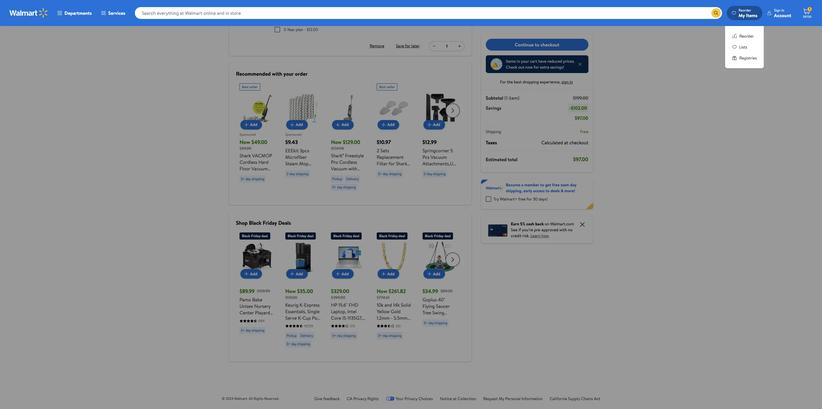 Task type: locate. For each thing, give the bounding box(es) containing it.
my up "reorder" link
[[739, 12, 746, 19]]

& right the deals
[[561, 188, 564, 194]]

0 vertical spatial k-
[[300, 302, 304, 308]]

0 vertical spatial in
[[517, 58, 521, 64]]

1 horizontal spatial privacy
[[405, 396, 418, 402]]

1 seller from the left
[[250, 84, 258, 89]]

kids
[[430, 329, 439, 336]]

add up $10.97
[[388, 122, 395, 128]]

free inside become a member to get free next-day shipping, early access to deals & more!
[[553, 182, 560, 188]]

3+ down coffee
[[287, 341, 291, 346]]

1 best from the left
[[242, 84, 249, 89]]

to left the deals
[[546, 188, 550, 194]]

add button inside now $49.00 group
[[241, 120, 262, 130]]

pickup inside the 'now $35.00' group
[[287, 333, 297, 338]]

1 horizontal spatial cordless
[[340, 159, 357, 165]]

shipping inside now $261.82 group
[[389, 333, 402, 338]]

how
[[542, 233, 550, 239]]

2- down steam on the top left of the page
[[287, 171, 290, 176]]

0 horizontal spatial checkout
[[541, 41, 560, 48]]

deal inside $329.00 group
[[353, 234, 360, 239]]

mop
[[300, 160, 309, 167], [240, 172, 249, 178]]

- left $10.00
[[304, 17, 306, 23]]

1 horizontal spatial and
[[436, 206, 443, 212]]

1 vertical spatial delivery
[[301, 333, 313, 338]]

0 horizontal spatial your
[[284, 70, 294, 77]]

1 best seller from the left
[[242, 84, 258, 89]]

k- right serve
[[298, 315, 303, 321]]

2- up crevice
[[424, 171, 427, 176]]

1 vertical spatial mop
[[240, 172, 249, 178]]

2 privacy from the left
[[405, 396, 418, 402]]

add button up $35.00
[[287, 269, 308, 279]]

add inside $34.99 group
[[433, 271, 441, 277]]

0 horizontal spatial to
[[536, 41, 540, 48]]

friday for $399.00
[[343, 234, 352, 239]]

5 black friday deal from the left
[[425, 234, 451, 239]]

my for personal
[[499, 396, 505, 402]]

credit
[[512, 233, 522, 239]]

0 horizontal spatial seller
[[250, 84, 258, 89]]

0 horizontal spatial rights
[[254, 396, 264, 401]]

1 vertical spatial shark
[[396, 160, 408, 167]]

Try Walmart+ free for 30 days! checkbox
[[486, 197, 492, 202]]

$34.99
[[423, 288, 439, 295]]

shipping
[[486, 129, 502, 135]]

to right continue
[[536, 41, 540, 48]]

day up home,
[[337, 333, 343, 338]]

0 vertical spatial and
[[436, 206, 443, 212]]

deal for $35.00
[[307, 234, 314, 239]]

items
[[747, 12, 758, 19], [507, 58, 517, 64]]

add to cart image up $329.00 at the bottom left
[[335, 271, 342, 278]]

add up $34.99
[[433, 271, 441, 277]]

1 horizontal spatial sponsored
[[286, 132, 302, 137]]

0 horizontal spatial cordless
[[240, 159, 258, 165]]

pcs
[[423, 154, 430, 160]]

for right fit
[[303, 173, 309, 180]]

3+ day shipping inside $34.99 group
[[424, 321, 448, 326]]

2 add to cart image from the left
[[335, 271, 342, 278]]

vacmop left the pad,
[[240, 185, 260, 192]]

add to cart image up $59.00
[[289, 271, 296, 278]]

next slide for horizontalscrollerrecommendations list image
[[446, 253, 460, 267]]

friday inside now $261.82 group
[[389, 234, 398, 239]]

0 vertical spatial mop
[[300, 160, 309, 167]]

estimated total
[[486, 156, 518, 163]]

add for shark vacmop cordless hard floor vacuum mop with disposable vacmop pad, vm250
[[250, 122, 258, 128]]

give
[[315, 396, 323, 402]]

add button inside $329.00 group
[[332, 269, 354, 279]]

shipping up "nv350,"
[[389, 171, 402, 176]]

now for $261.82
[[377, 288, 388, 295]]

add to cart image up $9.43
[[289, 121, 296, 128]]

play
[[423, 323, 431, 329]]

my
[[739, 12, 746, 19], [499, 396, 505, 402]]

add for 2 sets replacement filter for shark xff350 navigator lift- away nv350, nv351, nv352
[[388, 122, 395, 128]]

try walmart+ free for 30 days!
[[494, 196, 548, 202]]

add up $35.00
[[296, 271, 303, 277]]

choices
[[419, 396, 433, 402]]

free right get at top
[[553, 182, 560, 188]]

day inside $89.99 group
[[246, 328, 251, 333]]

earn
[[512, 221, 520, 227]]

approved
[[542, 227, 559, 233]]

1 right decrease quantity shark navigator lift-away xl multisurface upright vacuum cleaner, cu512, current quantity 1 image
[[447, 43, 448, 49]]

5 deal from the left
[[445, 234, 451, 239]]

0 horizontal spatial mop
[[240, 172, 249, 178]]

mop up vm250
[[240, 172, 249, 178]]

4 black friday deal from the left
[[379, 234, 405, 239]]

day inside $34.99 group
[[429, 321, 434, 326]]

day right 16"
[[383, 333, 388, 338]]

3+ day shipping up "nv350,"
[[378, 171, 402, 176]]

0 horizontal spatial 2-day shipping
[[287, 171, 309, 176]]

continue to checkout
[[515, 41, 560, 48]]

my inside reorder my items
[[739, 12, 746, 19]]

2 seller from the left
[[387, 84, 395, 89]]

2 horizontal spatial add to cart image
[[426, 271, 433, 278]]

have
[[539, 58, 547, 64]]

1 horizontal spatial to
[[541, 182, 545, 188]]

2 year from the top
[[287, 26, 295, 32]]

1 add to cart image from the left
[[289, 271, 296, 278]]

0 vertical spatial 1
[[810, 7, 811, 12]]

friday inside $329.00 group
[[343, 234, 352, 239]]

0 horizontal spatial 1
[[447, 43, 448, 49]]

pickup up the sv1114
[[333, 176, 343, 181]]

hp
[[331, 302, 338, 308]]

now inside "now $129.00 $159.99 shark® freestyle pro cordless vacuum with precision charging dock sv1114"
[[331, 138, 342, 146]]

cordless down "$99.99"
[[240, 159, 258, 165]]

1 inside 1 $97.00
[[810, 7, 811, 12]]

sponsored inside sponsored now $49.00 $99.99 shark vacmop cordless hard floor vacuum mop with disposable vacmop pad, vm250
[[240, 132, 256, 137]]

risk.
[[523, 233, 530, 239]]

at right 'calculated'
[[565, 139, 569, 146]]

increase quantity shark navigator lift-away xl multisurface upright vacuum cleaner, cu512, current quantity 1 image
[[458, 44, 462, 48]]

add to cart image up $89.99
[[243, 271, 250, 278]]

1 vertical spatial replacement
[[286, 167, 313, 173]]

1 vertical spatial vacmop
[[240, 185, 260, 192]]

now $35.00 group
[[286, 230, 321, 350]]

0 horizontal spatial replacement
[[286, 167, 313, 173]]

shark inside sponsored $9.43 eeekit 3pcs microfiber steam mop replacement pads fit for shark vacuum cleaner s1000 s1000a s1000c s1000wm s1001c, washable reusable
[[286, 180, 297, 186]]

banner
[[482, 180, 594, 209]]

1 deal from the left
[[262, 234, 268, 239]]

best
[[242, 84, 249, 89], [379, 84, 386, 89]]

your for order
[[284, 70, 294, 77]]

3-Year plan - $12.00 checkbox
[[275, 27, 280, 32]]

0 horizontal spatial &
[[268, 316, 271, 323]]

add up $329.00 at the bottom left
[[342, 271, 349, 277]]

- left $12.00
[[304, 26, 306, 32]]

1 sponsored from the left
[[240, 132, 256, 137]]

later
[[412, 43, 420, 49]]

free down early
[[519, 196, 526, 202]]

add button inside now $129.00 group
[[332, 120, 354, 130]]

0 horizontal spatial and
[[385, 302, 392, 308]]

$89.99 $169.99 pamo babe unisex nursery center playard with bassinet & changing table, black
[[240, 288, 272, 336]]

sv1114
[[331, 185, 344, 192]]

checkout for calculated at checkout
[[570, 139, 589, 146]]

0 horizontal spatial privacy
[[354, 396, 367, 402]]

subtotal (1 item)
[[486, 95, 520, 101]]

pro
[[331, 159, 339, 165]]

1 vertical spatial k-
[[298, 315, 303, 321]]

sponsored for now
[[240, 132, 256, 137]]

3+ day shipping inside $89.99 group
[[241, 328, 265, 333]]

sign in link
[[562, 79, 575, 85]]

shipping down 251 on the left
[[389, 333, 402, 338]]

1 horizontal spatial shark
[[286, 180, 297, 186]]

year up 3-
[[287, 17, 295, 23]]

0 vertical spatial &
[[561, 188, 564, 194]]

black friday deal for $261.82
[[379, 234, 405, 239]]

1 horizontal spatial replacement
[[377, 154, 404, 160]]

year for 2-
[[287, 17, 295, 23]]

next slide for horizontalscrollerrecommendations list image
[[446, 103, 460, 118]]

earn 5% cash back on walmart.com
[[512, 221, 575, 227]]

checkout down free
[[570, 139, 589, 146]]

1 horizontal spatial in
[[570, 79, 574, 85]]

freestyle
[[345, 152, 364, 159]]

0 horizontal spatial in
[[517, 58, 521, 64]]

away
[[377, 180, 388, 186]]

walmart.com
[[551, 221, 575, 227]]

black friday deal inside $329.00 group
[[334, 234, 360, 239]]

1 horizontal spatial at
[[565, 139, 569, 146]]

sign
[[562, 79, 569, 85]]

3+ inside $89.99 group
[[241, 328, 245, 333]]

washable
[[286, 212, 305, 219]]

vacuum up charging at left
[[331, 165, 348, 172]]

1 horizontal spatial add to cart image
[[335, 271, 342, 278]]

add button inside $34.99 group
[[424, 269, 445, 279]]

day inside $10.97 group
[[383, 171, 388, 176]]

1 vertical spatial year
[[287, 26, 295, 32]]

0 horizontal spatial pickup
[[287, 333, 297, 338]]

1 horizontal spatial best
[[379, 84, 386, 89]]

cordless for $49.00
[[240, 159, 258, 165]]

add
[[250, 122, 258, 128], [296, 122, 303, 128], [342, 122, 349, 128], [388, 122, 395, 128], [433, 122, 441, 128], [250, 271, 258, 277], [296, 271, 303, 277], [342, 271, 349, 277], [388, 271, 395, 277], [433, 271, 441, 277]]

black friday deal inside now $261.82 group
[[379, 234, 405, 239]]

3+ day shipping up kids
[[424, 321, 448, 326]]

table,
[[260, 323, 272, 329]]

2 sponsored from the left
[[286, 132, 302, 137]]

day right the deals
[[571, 182, 577, 188]]

collection
[[458, 396, 477, 402]]

0 vertical spatial pickup
[[333, 176, 343, 181]]

2-day shipping down steam on the top left of the page
[[287, 171, 309, 176]]

0 horizontal spatial items
[[507, 58, 517, 64]]

2 black friday deal from the left
[[288, 234, 314, 239]]

1 horizontal spatial mop
[[300, 160, 309, 167]]

vacmop
[[252, 152, 272, 159], [240, 185, 260, 192]]

shipping down precision
[[344, 185, 356, 190]]

1 cordless from the left
[[240, 159, 258, 165]]

essentials,
[[286, 308, 306, 315]]

3+ day shipping inside $329.00 group
[[333, 333, 356, 338]]

2 plan from the top
[[296, 26, 303, 32]]

40''
[[438, 297, 446, 303]]

11
[[331, 341, 334, 347]]

with inside see if you're pre-approved with no credit risk.
[[560, 227, 568, 233]]

privacy for your
[[405, 396, 418, 402]]

1 vertical spatial my
[[499, 396, 505, 402]]

$97.00 down $102.00
[[576, 115, 589, 121]]

for right adapter
[[450, 199, 456, 206]]

day up kids
[[429, 321, 434, 326]]

learn how link
[[531, 233, 550, 239]]

0 vertical spatial year
[[287, 17, 295, 23]]

1 horizontal spatial 1
[[810, 7, 811, 12]]

1 vertical spatial items
[[507, 58, 517, 64]]

0 vertical spatial free
[[553, 182, 560, 188]]

rights left privacy choices icon
[[368, 396, 379, 402]]

add up "$49.00"
[[250, 122, 258, 128]]

3 add to cart image from the left
[[426, 271, 433, 278]]

cordless inside sponsored now $49.00 $99.99 shark vacmop cordless hard floor vacuum mop with disposable vacmop pad, vm250
[[240, 159, 258, 165]]

black for $89.99
[[242, 234, 250, 239]]

your left order
[[284, 70, 294, 77]]

0 vertical spatial my
[[739, 12, 746, 19]]

request my personal information link
[[484, 396, 543, 402]]

sign
[[775, 8, 781, 13]]

in right sign
[[570, 79, 574, 85]]

xff350
[[377, 167, 393, 173]]

0 horizontal spatial sponsored
[[240, 132, 256, 137]]

now up shark®
[[331, 138, 342, 146]]

vacuum right floor
[[252, 165, 268, 172]]

add to cart image up $12.99
[[426, 121, 433, 128]]

$34.99 $89.00 goplus 40'' flying saucer tree swing indoor outdoor play set swing for kids green
[[423, 288, 455, 336]]

add to cart image inside $34.99 group
[[426, 271, 433, 278]]

1 vertical spatial 1
[[447, 43, 448, 49]]

$329.00 group
[[331, 230, 366, 354]]

day down coffee
[[292, 341, 297, 346]]

0 vertical spatial cleaner
[[440, 167, 456, 173]]

seller for sponsored
[[250, 84, 258, 89]]

0 vertical spatial reorder
[[739, 8, 752, 13]]

1 vertical spatial checkout
[[570, 139, 589, 146]]

0 horizontal spatial at
[[453, 396, 457, 402]]

recommended with your order
[[236, 70, 308, 77]]

add button for pamo babe unisex nursery center playard with bassinet & changing table, black
[[241, 269, 262, 279]]

add to cart image inside the 'now $35.00' group
[[289, 271, 296, 278]]

plan for $10.00
[[296, 17, 303, 23]]

3+ down precision
[[333, 185, 337, 190]]

14k
[[393, 302, 400, 308]]

now inside now $261.82 $774.61 10k and 14k solid yellow gold 1.2mm - 5.5mm mariner link chain necklace- 16" 18" 20"22" 24" 30"
[[377, 288, 388, 295]]

0 vertical spatial items
[[747, 12, 758, 19]]

1 privacy from the left
[[354, 396, 367, 402]]

black friday deal inside the 'now $35.00' group
[[288, 234, 314, 239]]

cordless for $159.99
[[340, 159, 357, 165]]

1 year from the top
[[287, 17, 295, 23]]

2-day shipping for springcorner
[[424, 171, 446, 176]]

1135g7,
[[348, 315, 363, 321]]

reusable
[[286, 219, 304, 225]]

and inside now $261.82 $774.61 10k and 14k solid yellow gold 1.2mm - 5.5mm mariner link chain necklace- 16" 18" 20"22" 24" 30"
[[385, 302, 392, 308]]

outdoor
[[437, 316, 455, 323]]

black friday deal inside $89.99 group
[[242, 234, 268, 239]]

now $35.00 $59.00 keurig k-express essentials, single serve k-cup pod coffee maker
[[286, 288, 320, 328]]

gold
[[391, 308, 401, 315]]

add button up $129.00
[[332, 120, 354, 130]]

vm250
[[240, 192, 255, 198]]

now $129.00 group
[[331, 81, 366, 193]]

departments button
[[53, 6, 97, 20]]

with down hard
[[250, 172, 259, 178]]

swing right "set"
[[440, 323, 452, 329]]

plan down the 2-year plan - $10.00
[[296, 26, 303, 32]]

core
[[331, 315, 342, 321]]

3+ day shipping inside the 'now $35.00' group
[[287, 341, 310, 346]]

best inside now $49.00 group
[[242, 84, 249, 89]]

home,
[[336, 341, 349, 347]]

add inside now $49.00 group
[[250, 122, 258, 128]]

1 horizontal spatial items
[[747, 12, 758, 19]]

black inside the 'now $35.00' group
[[288, 234, 296, 239]]

1 horizontal spatial 2-day shipping
[[424, 171, 446, 176]]

1 vertical spatial your
[[284, 70, 294, 77]]

684
[[259, 319, 265, 324]]

with down "unisex"
[[240, 316, 249, 323]]

1 horizontal spatial checkout
[[570, 139, 589, 146]]

add button inside the 'now $35.00' group
[[287, 269, 308, 279]]

add to cart image inside now $261.82 group
[[380, 271, 388, 278]]

shipping up 15-
[[344, 333, 356, 338]]

with down the double
[[423, 199, 432, 206]]

add to cart image inside $329.00 group
[[335, 271, 342, 278]]

1 horizontal spatial delivery
[[346, 176, 359, 181]]

add button up $89.99
[[241, 269, 262, 279]]

request my personal information
[[484, 396, 543, 402]]

2 deal from the left
[[307, 234, 314, 239]]

0 vertical spatial your
[[522, 58, 530, 64]]

notice
[[440, 396, 453, 402]]

1 horizontal spatial free
[[553, 182, 560, 188]]

0 vertical spatial delivery
[[346, 176, 359, 181]]

1 horizontal spatial best seller
[[379, 84, 395, 89]]

- right the 1.2mm at left
[[391, 315, 393, 321]]

black for $34.99
[[425, 234, 434, 239]]

2 cordless from the left
[[340, 159, 357, 165]]

add inside $10.97 group
[[388, 122, 395, 128]]

disposable
[[240, 178, 262, 185]]

vacmop down "$49.00"
[[252, 152, 272, 159]]

Walmart Site-Wide search field
[[135, 7, 723, 19]]

5%
[[521, 221, 526, 227]]

to left get at top
[[541, 182, 545, 188]]

with down freestyle
[[349, 165, 358, 172]]

your privacy choices link
[[386, 396, 433, 402]]

friday inside the 'now $35.00' group
[[297, 234, 307, 239]]

now for $129.00
[[331, 138, 342, 146]]

cleaner
[[440, 167, 456, 173], [286, 186, 302, 193]]

mop inside sponsored now $49.00 $99.99 shark vacmop cordless hard floor vacuum mop with disposable vacmop pad, vm250
[[240, 172, 249, 178]]

0 horizontal spatial delivery
[[301, 333, 313, 338]]

1 horizontal spatial your
[[522, 58, 530, 64]]

shipping up the pad,
[[252, 176, 265, 181]]

add for pamo babe unisex nursery center playard with bassinet & changing table, black
[[250, 271, 258, 277]]

1 vertical spatial plan
[[296, 26, 303, 32]]

mop right steam on the top left of the page
[[300, 160, 309, 167]]

in
[[517, 58, 521, 64], [570, 79, 574, 85]]

year right 3-year plan - $12.00 checkbox
[[287, 26, 295, 32]]

nv352
[[393, 186, 407, 193]]

continue
[[515, 41, 534, 48]]

vacuum
[[431, 154, 447, 160], [252, 165, 268, 172], [331, 165, 348, 172], [423, 167, 439, 173], [298, 180, 314, 186], [423, 193, 439, 199]]

1 $97.00
[[804, 7, 812, 19]]

cordless inside "now $129.00 $159.99 shark® freestyle pro cordless vacuum with precision charging dock sv1114"
[[340, 159, 357, 165]]

2-day shipping up crevice
[[424, 171, 446, 176]]

best for $10.97
[[379, 84, 386, 89]]

best for sponsored
[[242, 84, 249, 89]]

1 vertical spatial pickup
[[287, 333, 297, 338]]

for right filter
[[389, 160, 395, 167]]

0 horizontal spatial cleaner
[[286, 186, 302, 193]]

sponsored up "$49.00"
[[240, 132, 256, 137]]

add to cart image up $34.99
[[426, 271, 433, 278]]

sponsored inside sponsored $9.43 eeekit 3pcs microfiber steam mop replacement pads fit for shark vacuum cleaner s1000 s1000a s1000c s1000wm s1001c, washable reusable
[[286, 132, 302, 137]]

for inside the $12.99 springcorner 5 pcs vacuum attachments,universal vacuum cleaner attachments crevice tool, double head vacuum nozzle with adapter for 31mm and 35mm(black)
[[450, 199, 456, 206]]

save
[[396, 43, 405, 49]]

free
[[553, 182, 560, 188], [519, 196, 526, 202]]

year
[[287, 17, 295, 23], [287, 26, 295, 32]]

best seller inside $10.97 group
[[379, 84, 395, 89]]

privacy for ca
[[354, 396, 367, 402]]

add button up $34.99
[[424, 269, 445, 279]]

become a member to get free next-day shipping, early access to deals & more!
[[507, 182, 577, 194]]

add up $89.99
[[250, 271, 258, 277]]

checkout up reduced
[[541, 41, 560, 48]]

day left fit
[[290, 171, 295, 176]]

1 horizontal spatial seller
[[387, 84, 395, 89]]

2- for $12.99
[[424, 171, 427, 176]]

1 2-day shipping from the left
[[287, 171, 309, 176]]

1 horizontal spatial my
[[739, 12, 746, 19]]

add to cart image inside $9.43 group
[[289, 121, 296, 128]]

black for now $35.00
[[288, 234, 296, 239]]

0 horizontal spatial best seller
[[242, 84, 258, 89]]

dismiss capital one banner image
[[580, 221, 587, 228]]

1 horizontal spatial cleaner
[[440, 167, 456, 173]]

1 vertical spatial and
[[385, 302, 392, 308]]

shark up lift-
[[396, 160, 408, 167]]

1 horizontal spatial &
[[561, 188, 564, 194]]

1 plan from the top
[[296, 17, 303, 23]]

3 deal from the left
[[353, 234, 360, 239]]

add to cart image
[[289, 271, 296, 278], [335, 271, 342, 278], [426, 271, 433, 278]]

add button inside $10.97 group
[[378, 120, 400, 130]]

add to cart image
[[243, 121, 250, 128], [289, 121, 296, 128], [335, 121, 342, 128], [380, 121, 388, 128], [426, 121, 433, 128], [243, 271, 250, 278], [380, 271, 388, 278]]

add up $261.82
[[388, 271, 395, 277]]

add for keurig k-express essentials, single serve k-cup pod coffee maker
[[296, 271, 303, 277]]

0 vertical spatial shark
[[240, 152, 251, 159]]

out
[[519, 64, 525, 70]]

best seller inside now $49.00 group
[[242, 84, 258, 89]]

shipping inside $329.00 group
[[344, 333, 356, 338]]

2 vertical spatial shark
[[286, 180, 297, 186]]

1 horizontal spatial pickup
[[333, 176, 343, 181]]

and right 31mm
[[436, 206, 443, 212]]

taxes
[[486, 139, 498, 146]]

shipping,
[[507, 188, 523, 194]]

deal inside now $261.82 group
[[399, 234, 405, 239]]

& right 684
[[268, 316, 271, 323]]

shipping down '10729'
[[298, 341, 310, 346]]

navigator
[[377, 173, 397, 180]]

2-
[[284, 17, 287, 23], [287, 171, 290, 176], [424, 171, 427, 176]]

reorder inside reorder my items
[[739, 8, 752, 13]]

1 black friday deal from the left
[[242, 234, 268, 239]]

no
[[569, 227, 573, 233]]

black inside $329.00 group
[[334, 234, 342, 239]]

at for notice
[[453, 396, 457, 402]]

$129.00
[[343, 138, 361, 146]]

0 vertical spatial plan
[[296, 17, 303, 23]]

plan up 3-year plan - $12.00
[[296, 17, 303, 23]]

now up 10k
[[377, 288, 388, 295]]

black friday deal for $399.00
[[334, 234, 360, 239]]

shark inside sponsored now $49.00 $99.99 shark vacmop cordless hard floor vacuum mop with disposable vacmop pad, vm250
[[240, 152, 251, 159]]

decrease quantity shark navigator lift-away xl multisurface upright vacuum cleaner, cu512, current quantity 1 image
[[432, 44, 437, 48]]

2 best seller from the left
[[379, 84, 395, 89]]

give feedback
[[315, 396, 340, 402]]

0 horizontal spatial add to cart image
[[289, 271, 296, 278]]

0 vertical spatial checkout
[[541, 41, 560, 48]]

cleaner up tool,
[[440, 167, 456, 173]]

now $129.00 $159.99 shark® freestyle pro cordless vacuum with precision charging dock sv1114
[[331, 138, 364, 192]]

1 vertical spatial at
[[453, 396, 457, 402]]

your left cart
[[522, 58, 530, 64]]

0 horizontal spatial best
[[242, 84, 249, 89]]

2 2-day shipping from the left
[[424, 171, 446, 176]]

4 deal from the left
[[399, 234, 405, 239]]

changing
[[240, 323, 259, 329]]

for left "30"
[[527, 196, 533, 202]]

ca privacy rights link
[[347, 396, 379, 402]]

deal inside the 'now $35.00' group
[[307, 234, 314, 239]]

best seller for sponsored
[[242, 84, 258, 89]]

walmart+
[[500, 196, 518, 202]]

3 black friday deal from the left
[[334, 234, 360, 239]]

day down precision
[[337, 185, 343, 190]]

2 horizontal spatial shark
[[396, 160, 408, 167]]

$89.99 group
[[240, 230, 275, 337]]

shipping down 684
[[252, 328, 265, 333]]

$97.00 down "calculated at checkout"
[[574, 156, 589, 163]]

checkout for continue to checkout
[[541, 41, 560, 48]]

0 vertical spatial replacement
[[377, 154, 404, 160]]

1
[[810, 7, 811, 12], [447, 43, 448, 49]]

0 vertical spatial at
[[565, 139, 569, 146]]

24"
[[377, 341, 384, 347]]

0 horizontal spatial shark
[[240, 152, 251, 159]]

3+ day shipping down floor
[[241, 176, 265, 181]]

to inside button
[[536, 41, 540, 48]]

day up away
[[383, 171, 388, 176]]

2 best from the left
[[379, 84, 386, 89]]

seller for $10.97
[[387, 84, 395, 89]]

add button for shark vacmop cordless hard floor vacuum mop with disposable vacmop pad, vm250
[[241, 120, 262, 130]]

seller inside now $49.00 group
[[250, 84, 258, 89]]

day up crevice
[[427, 171, 433, 176]]

plan
[[296, 17, 303, 23], [296, 26, 303, 32]]

1 for 1 $97.00
[[810, 7, 811, 12]]

1 vertical spatial &
[[268, 316, 271, 323]]

in left 'now'
[[517, 58, 521, 64]]

- down sign in link at the top right
[[570, 105, 572, 111]]

1 vertical spatial reorder
[[740, 33, 755, 39]]

0 horizontal spatial my
[[499, 396, 505, 402]]

for inside items in your cart have reduced prices. check out now for extra savings!
[[534, 64, 540, 70]]

at right notice
[[453, 396, 457, 402]]

black friday deal inside $34.99 group
[[425, 234, 451, 239]]

add button up "$49.00"
[[241, 120, 262, 130]]

shipping up tool,
[[433, 171, 446, 176]]

best seller for $10.97
[[379, 84, 395, 89]]

3+ left 18"
[[378, 333, 382, 338]]



Task type: vqa. For each thing, say whether or not it's contained in the screenshot.
list item containing Arms
no



Task type: describe. For each thing, give the bounding box(es) containing it.
3+ inside $10.97 group
[[378, 171, 382, 176]]

get
[[546, 182, 552, 188]]

fhd
[[349, 302, 359, 308]]

reorder for reorder my items
[[739, 8, 752, 13]]

0 vertical spatial vacmop
[[252, 152, 272, 159]]

day inside $329.00 group
[[337, 333, 343, 338]]

3+ inside $34.99 group
[[424, 321, 428, 326]]

add to cart image inside now $129.00 group
[[335, 121, 342, 128]]

$89.99
[[240, 288, 255, 295]]

nv350,
[[389, 180, 405, 186]]

flying
[[423, 303, 435, 310]]

1 vertical spatial $97.00
[[576, 115, 589, 121]]

add button for 10k and 14k solid yellow gold 1.2mm - 5.5mm mariner link chain necklace- 16" 18" 20"22" 24" 30"
[[378, 269, 400, 279]]

add to cart image inside now $49.00 group
[[243, 121, 250, 128]]

see if you're pre-approved with no credit risk.
[[512, 227, 573, 239]]

supply
[[569, 396, 581, 402]]

15.6"
[[339, 302, 348, 308]]

total
[[508, 156, 518, 163]]

vacuum down crevice
[[423, 193, 439, 199]]

2-Year plan - $10.00 checkbox
[[275, 17, 280, 23]]

deal for $261.82
[[399, 234, 405, 239]]

173
[[350, 324, 355, 329]]

try
[[494, 196, 499, 202]]

shipping inside now $49.00 group
[[252, 176, 265, 181]]

reserved.
[[264, 396, 279, 401]]

delivery inside now $129.00 group
[[346, 176, 359, 181]]

16"
[[377, 334, 383, 341]]

items inside reorder my items
[[747, 12, 758, 19]]

$399.00
[[331, 295, 346, 301]]

deal inside $34.99 group
[[445, 234, 451, 239]]

2 horizontal spatial to
[[546, 188, 550, 194]]

lift-
[[398, 173, 407, 180]]

vacuum inside sponsored $9.43 eeekit 3pcs microfiber steam mop replacement pads fit for shark vacuum cleaner s1000 s1000a s1000c s1000wm s1001c, washable reusable
[[298, 180, 314, 186]]

nozzle
[[440, 193, 454, 199]]

day inside $9.43 group
[[290, 171, 295, 176]]

tool,
[[440, 180, 449, 186]]

shop black friday deals
[[236, 219, 291, 227]]

for inside "$10.97 2 sets replacement filter for shark xff350 navigator lift- away nv350, nv351, nv352"
[[389, 160, 395, 167]]

s1001c,
[[286, 206, 301, 212]]

& inside become a member to get free next-day shipping, early access to deals & more!
[[561, 188, 564, 194]]

1 horizontal spatial rights
[[368, 396, 379, 402]]

nursery
[[254, 303, 271, 310]]

items inside items in your cart have reduced prices. check out now for extra savings!
[[507, 58, 517, 64]]

15-
[[350, 341, 356, 347]]

steam
[[286, 160, 298, 167]]

3pcs
[[300, 147, 309, 154]]

cart
[[531, 58, 538, 64]]

express
[[304, 302, 320, 308]]

2 vertical spatial $97.00
[[574, 156, 589, 163]]

plan for $12.00
[[296, 26, 303, 32]]

add button for 2 sets replacement filter for shark xff350 navigator lift- away nv350, nv351, nv352
[[378, 120, 400, 130]]

s1000a
[[286, 193, 301, 199]]

walmart plus image
[[486, 186, 504, 192]]

black friday deal for $169.99
[[242, 234, 268, 239]]

sponsored for $9.43
[[286, 132, 302, 137]]

notice at collection
[[440, 396, 477, 402]]

black inside $89.99 $169.99 pamo babe unisex nursery center playard with bassinet & changing table, black
[[240, 329, 251, 336]]

add to cart image for now
[[289, 271, 296, 278]]

double
[[423, 186, 438, 193]]

close nudge image
[[578, 62, 583, 67]]

capital one credit card image
[[489, 223, 508, 237]]

now $261.82 group
[[377, 230, 412, 347]]

silver,
[[331, 334, 344, 341]]

black friday deal for $35.00
[[288, 234, 314, 239]]

replacement inside sponsored $9.43 eeekit 3pcs microfiber steam mop replacement pads fit for shark vacuum cleaner s1000 s1000a s1000c s1000wm s1001c, washable reusable
[[286, 167, 313, 173]]

1 vertical spatial swing
[[440, 323, 452, 329]]

california supply chains act
[[550, 396, 601, 402]]

0 horizontal spatial free
[[519, 196, 526, 202]]

maker
[[301, 321, 314, 328]]

$10.97 group
[[377, 81, 412, 193]]

deal for $169.99
[[262, 234, 268, 239]]

3+ day shipping inside now $129.00 group
[[333, 185, 356, 190]]

california supply chains act link
[[550, 396, 601, 402]]

black for now $261.82
[[379, 234, 388, 239]]

item)
[[509, 95, 520, 101]]

day inside now $49.00 group
[[246, 176, 251, 181]]

windows
[[345, 334, 363, 341]]

s1000
[[303, 186, 315, 193]]

add to cart image inside "$12.99" group
[[426, 121, 433, 128]]

deals
[[279, 219, 291, 227]]

30
[[534, 196, 538, 202]]

add for hp 15.6" fhd laptop, intel core i5-1135g7, 8gb ram, 256gb ssd, silver, windows 11 home, 15- dy2795wm
[[342, 271, 349, 277]]

day inside become a member to get free next-day shipping, early access to deals & more!
[[571, 182, 577, 188]]

pickup inside now $129.00 group
[[333, 176, 343, 181]]

$34.99 group
[[423, 230, 458, 336]]

vacuum inside "now $129.00 $159.99 shark® freestyle pro cordless vacuum with precision charging dock sv1114"
[[331, 165, 348, 172]]

information
[[522, 396, 543, 402]]

save for later button
[[395, 41, 421, 51]]

shark inside "$10.97 2 sets replacement filter for shark xff350 navigator lift- away nv350, nv351, nv352"
[[396, 160, 408, 167]]

3+ inside now $49.00 group
[[241, 176, 245, 181]]

privacy choices icon image
[[386, 397, 395, 401]]

add inside now $129.00 group
[[342, 122, 349, 128]]

2-year plan - $10.00
[[284, 17, 318, 23]]

banner containing become a member to get free next-day shipping, early access to deals & more!
[[482, 180, 594, 209]]

Search search field
[[135, 7, 723, 19]]

friday for $261.82
[[389, 234, 398, 239]]

mop inside sponsored $9.43 eeekit 3pcs microfiber steam mop replacement pads fit for shark vacuum cleaner s1000 s1000a s1000c s1000wm s1001c, washable reusable
[[300, 160, 309, 167]]

departments
[[65, 10, 92, 16]]

vacuum up crevice
[[423, 167, 439, 173]]

add to cart image inside $10.97 group
[[380, 121, 388, 128]]

- inside now $261.82 $774.61 10k and 14k solid yellow gold 1.2mm - 5.5mm mariner link chain necklace- 16" 18" 20"22" 24" 30"
[[391, 315, 393, 321]]

2- right the 2-year plan - $10.00 option
[[284, 17, 287, 23]]

set
[[432, 323, 439, 329]]

shipping inside $9.43 group
[[296, 171, 309, 176]]

3+ day shipping inside $10.97 group
[[378, 171, 402, 176]]

sign in account
[[775, 8, 792, 19]]

cleaner inside the $12.99 springcorner 5 pcs vacuum attachments,universal vacuum cleaner attachments crevice tool, double head vacuum nozzle with adapter for 31mm and 35mm(black)
[[440, 167, 456, 173]]

for inside $34.99 $89.00 goplus 40'' flying saucer tree swing indoor outdoor play set swing for kids green
[[423, 329, 429, 336]]

add button for keurig k-express essentials, single serve k-cup pod coffee maker
[[287, 269, 308, 279]]

s1000wm
[[286, 199, 306, 206]]

3+ day shipping inside now $261.82 group
[[378, 333, 402, 338]]

shipping inside $89.99 group
[[252, 328, 265, 333]]

vacuum right pcs
[[431, 154, 447, 160]]

saucer
[[436, 303, 450, 310]]

now inside sponsored now $49.00 $99.99 shark vacmop cordless hard floor vacuum mop with disposable vacmop pad, vm250
[[240, 138, 250, 146]]

with inside sponsored now $49.00 $99.99 shark vacmop cordless hard floor vacuum mop with disposable vacmop pad, vm250
[[250, 172, 259, 178]]

shipping inside $34.99 group
[[435, 321, 448, 326]]

& inside $89.99 $169.99 pamo babe unisex nursery center playard with bassinet & changing table, black
[[268, 316, 271, 323]]

shipping inside $10.97 group
[[389, 171, 402, 176]]

(1
[[505, 95, 508, 101]]

with inside the $12.99 springcorner 5 pcs vacuum attachments,universal vacuum cleaner attachments crevice tool, double head vacuum nozzle with adapter for 31mm and 35mm(black)
[[423, 199, 432, 206]]

replacement inside "$10.97 2 sets replacement filter for shark xff350 navigator lift- away nv350, nv351, nv352"
[[377, 154, 404, 160]]

$12.99 springcorner 5 pcs vacuum attachments,universal vacuum cleaner attachments crevice tool, double head vacuum nozzle with adapter for 31mm and 35mm(black)
[[423, 138, 469, 219]]

2- for sponsored
[[287, 171, 290, 176]]

reorder for reorder
[[740, 33, 755, 39]]

year for 3-
[[287, 26, 295, 32]]

$329.00
[[331, 288, 350, 295]]

day inside "$12.99" group
[[427, 171, 433, 176]]

add button for goplus 40'' flying saucer tree swing indoor outdoor play set swing for kids green
[[424, 269, 445, 279]]

3+ inside the 'now $35.00' group
[[287, 341, 291, 346]]

day inside the 'now $35.00' group
[[292, 341, 297, 346]]

check
[[507, 64, 518, 70]]

reduced
[[548, 58, 563, 64]]

add button inside $9.43 group
[[287, 120, 308, 130]]

2023
[[226, 396, 234, 401]]

0 vertical spatial swing
[[433, 310, 445, 316]]

walmart image
[[9, 8, 48, 18]]

1 vertical spatial in
[[570, 79, 574, 85]]

view
[[275, 2, 283, 8]]

your for cart
[[522, 58, 530, 64]]

$59.00
[[286, 295, 298, 301]]

pod
[[312, 315, 320, 321]]

now $49.00 group
[[240, 81, 275, 198]]

add inside $9.43 group
[[296, 122, 303, 128]]

friday for $169.99
[[251, 234, 261, 239]]

0 vertical spatial $97.00
[[804, 15, 812, 19]]

1 for 1
[[447, 43, 448, 49]]

$199.00
[[574, 95, 589, 101]]

adapter
[[433, 199, 449, 206]]

3+ day shipping inside now $49.00 group
[[241, 176, 265, 181]]

now for $35.00
[[286, 288, 296, 295]]

35mm(black)
[[423, 212, 450, 219]]

i5-
[[343, 315, 348, 321]]

coffee
[[286, 321, 300, 328]]

best
[[515, 79, 522, 85]]

add button inside "$12.99" group
[[424, 120, 445, 130]]

deals
[[551, 188, 560, 194]]

search icon image
[[715, 11, 719, 15]]

subtotal
[[486, 95, 504, 101]]

for inside sponsored $9.43 eeekit 3pcs microfiber steam mop replacement pads fit for shark vacuum cleaner s1000 s1000a s1000c s1000wm s1001c, washable reusable
[[303, 173, 309, 180]]

reduced price image
[[491, 58, 503, 70]]

add for goplus 40'' flying saucer tree swing indoor outdoor play set swing for kids green
[[433, 271, 441, 277]]

intel
[[348, 308, 357, 315]]

in inside items in your cart have reduced prices. check out now for extra savings!
[[517, 58, 521, 64]]

18"
[[384, 334, 390, 341]]

friday for $35.00
[[297, 234, 307, 239]]

with right the recommended
[[272, 70, 282, 77]]

vacuum inside sponsored now $49.00 $99.99 shark vacmop cordless hard floor vacuum mop with disposable vacmop pad, vm250
[[252, 165, 268, 172]]

3+ inside $329.00 group
[[333, 333, 337, 338]]

extra
[[541, 64, 550, 70]]

3+ inside now $261.82 group
[[378, 333, 382, 338]]

for inside button
[[406, 43, 411, 49]]

cleaner inside sponsored $9.43 eeekit 3pcs microfiber steam mop replacement pads fit for shark vacuum cleaner s1000 s1000a s1000c s1000wm s1001c, washable reusable
[[286, 186, 302, 193]]

with inside $89.99 $169.99 pamo babe unisex nursery center playard with bassinet & changing table, black
[[240, 316, 249, 323]]

at for calculated
[[565, 139, 569, 146]]

$169.99
[[257, 288, 270, 294]]

experience,
[[541, 79, 561, 85]]

$10.97
[[377, 138, 391, 146]]

$9.43 group
[[286, 81, 321, 225]]

california
[[550, 396, 568, 402]]

day inside now $261.82 group
[[383, 333, 388, 338]]

shipping inside "$12.99" group
[[433, 171, 446, 176]]

my for items
[[739, 12, 746, 19]]

floor
[[240, 165, 251, 172]]

shipping inside the 'now $35.00' group
[[298, 341, 310, 346]]

cup
[[303, 315, 311, 321]]

ram,
[[342, 321, 353, 328]]

$12.00
[[307, 26, 318, 32]]

your
[[396, 396, 404, 402]]

add button for hp 15.6" fhd laptop, intel core i5-1135g7, 8gb ram, 256gb ssd, silver, windows 11 home, 15- dy2795wm
[[332, 269, 354, 279]]

shipping inside now $129.00 group
[[344, 185, 356, 190]]

order
[[295, 70, 308, 77]]

2-day shipping for $9.43
[[287, 171, 309, 176]]

add to cart image for $329.00
[[335, 271, 342, 278]]

friday inside $34.99 group
[[434, 234, 444, 239]]

$12.99 group
[[423, 81, 469, 219]]

your privacy choices
[[396, 396, 433, 402]]

add to cart image inside $89.99 group
[[243, 271, 250, 278]]

prices.
[[564, 58, 575, 64]]

black for $329.00
[[334, 234, 342, 239]]

day inside now $129.00 group
[[337, 185, 343, 190]]

sets
[[381, 147, 390, 154]]

and inside the $12.99 springcorner 5 pcs vacuum attachments,universal vacuum cleaner attachments crevice tool, double head vacuum nozzle with adapter for 31mm and 35mm(black)
[[436, 206, 443, 212]]

delivery inside the 'now $35.00' group
[[301, 333, 313, 338]]

3+ inside now $129.00 group
[[333, 185, 337, 190]]

deal for $399.00
[[353, 234, 360, 239]]

add for 10k and 14k solid yellow gold 1.2mm - 5.5mm mariner link chain necklace- 16" 18" 20"22" 24" 30"
[[388, 271, 395, 277]]

with inside "now $129.00 $159.99 shark® freestyle pro cordless vacuum with precision charging dock sv1114"
[[349, 165, 358, 172]]

indoor
[[423, 316, 436, 323]]

springcorner
[[423, 147, 450, 154]]

add inside "$12.99" group
[[433, 122, 441, 128]]



